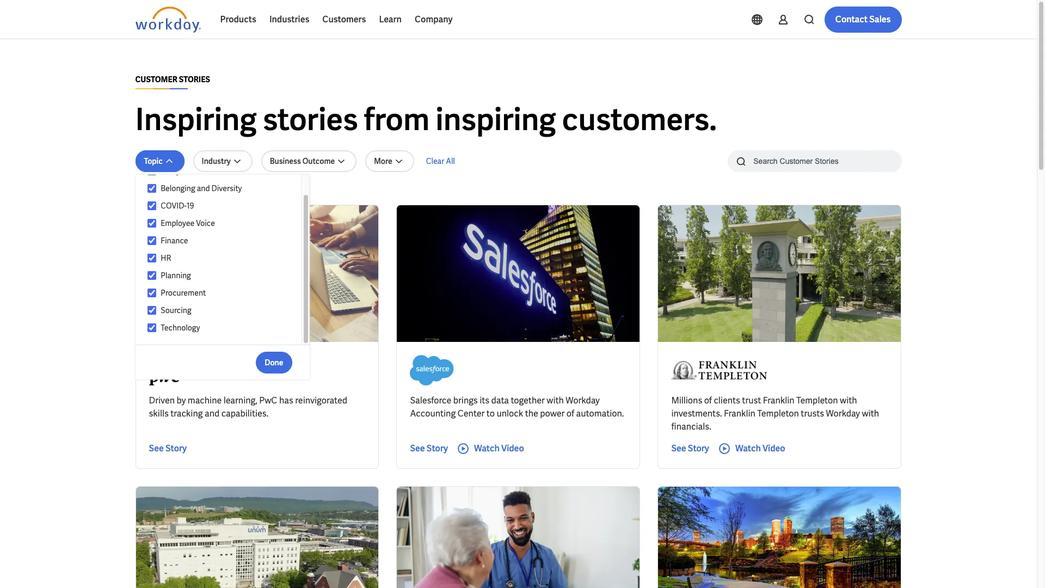 Task type: locate. For each thing, give the bounding box(es) containing it.
business
[[270, 156, 301, 166]]

story down accounting on the bottom of page
[[427, 443, 448, 454]]

1 horizontal spatial watch
[[736, 443, 761, 454]]

0 horizontal spatial workday
[[566, 395, 600, 406]]

story
[[166, 443, 187, 454], [427, 443, 448, 454], [688, 443, 710, 454]]

watch
[[474, 443, 500, 454], [736, 443, 761, 454]]

finance link
[[157, 234, 291, 247]]

see story link down financials.
[[672, 442, 710, 455]]

watch down the to
[[474, 443, 500, 454]]

0 horizontal spatial see
[[149, 443, 164, 454]]

voice
[[196, 218, 215, 228]]

brings
[[454, 395, 478, 406]]

see story link
[[149, 442, 187, 455], [410, 442, 448, 455], [672, 442, 710, 455]]

sourcing
[[161, 306, 192, 315]]

1 vertical spatial of
[[567, 408, 575, 419]]

2 horizontal spatial story
[[688, 443, 710, 454]]

2 horizontal spatial see
[[672, 443, 687, 454]]

3 see from the left
[[672, 443, 687, 454]]

story down tracking
[[166, 443, 187, 454]]

accounting
[[410, 408, 456, 419]]

2 horizontal spatial see story
[[672, 443, 710, 454]]

see down financials.
[[672, 443, 687, 454]]

company button
[[409, 7, 460, 33]]

1 horizontal spatial franklin
[[764, 395, 795, 406]]

pwc
[[259, 395, 278, 406]]

None checkbox
[[147, 166, 157, 176], [147, 218, 157, 228], [147, 236, 157, 246], [147, 253, 157, 263], [147, 271, 157, 281], [147, 323, 157, 333], [147, 166, 157, 176], [147, 218, 157, 228], [147, 236, 157, 246], [147, 253, 157, 263], [147, 271, 157, 281], [147, 323, 157, 333]]

belonging and diversity link
[[157, 182, 291, 195]]

watch for franklin
[[736, 443, 761, 454]]

with
[[547, 395, 564, 406], [841, 395, 858, 406], [863, 408, 880, 419]]

0 horizontal spatial watch video link
[[457, 442, 524, 455]]

3 see story link from the left
[[672, 442, 710, 455]]

see story link down skills
[[149, 442, 187, 455]]

1 horizontal spatial video
[[763, 443, 786, 454]]

tracking
[[171, 408, 203, 419]]

contact sales
[[836, 14, 892, 25]]

topic button
[[135, 150, 184, 172]]

sales
[[870, 14, 892, 25]]

see story down skills
[[149, 443, 187, 454]]

industries button
[[263, 7, 316, 33]]

inspiring
[[436, 100, 556, 139]]

franklin down the trust at the bottom right of page
[[725, 408, 756, 419]]

inspiring stories from inspiring customers.
[[135, 100, 717, 139]]

and
[[197, 184, 210, 193], [205, 408, 220, 419]]

see down skills
[[149, 443, 164, 454]]

3 story from the left
[[688, 443, 710, 454]]

story down financials.
[[688, 443, 710, 454]]

1 horizontal spatial watch video
[[736, 443, 786, 454]]

see for millions of clients trust franklin templeton with investments. franklin templeton trusts workday with financials.
[[672, 443, 687, 454]]

watch down millions of clients trust franklin templeton with investments. franklin templeton trusts workday with financials.
[[736, 443, 761, 454]]

0 horizontal spatial of
[[567, 408, 575, 419]]

0 horizontal spatial watch video
[[474, 443, 524, 454]]

2 story from the left
[[427, 443, 448, 454]]

1 watch video from the left
[[474, 443, 524, 454]]

clients
[[714, 395, 741, 406]]

more button
[[366, 150, 414, 172]]

1 vertical spatial franklin
[[725, 408, 756, 419]]

salesforce
[[410, 395, 452, 406]]

templeton up trusts
[[797, 395, 839, 406]]

watch video for to
[[474, 443, 524, 454]]

watch video down the to
[[474, 443, 524, 454]]

salesforce.com image
[[410, 355, 454, 386]]

1 video from the left
[[502, 443, 524, 454]]

belonging and diversity
[[161, 184, 242, 193]]

1 horizontal spatial with
[[841, 395, 858, 406]]

industry
[[202, 156, 231, 166]]

1 story from the left
[[166, 443, 187, 454]]

workday right trusts
[[827, 408, 861, 419]]

of right 'power'
[[567, 408, 575, 419]]

planning link
[[157, 269, 291, 282]]

see story link for millions of clients trust franklin templeton with investments. franklin templeton trusts workday with financials.
[[672, 442, 710, 455]]

see story for millions of clients trust franklin templeton with investments. franklin templeton trusts workday with financials.
[[672, 443, 710, 454]]

contact sales link
[[825, 7, 902, 33]]

customers.
[[562, 100, 717, 139]]

franklin
[[764, 395, 795, 406], [725, 408, 756, 419]]

customer
[[135, 75, 178, 84]]

pricewaterhousecoopers global licensing services corporation (pwc) image
[[149, 355, 189, 386]]

1 horizontal spatial see
[[410, 443, 425, 454]]

video down the unlock
[[502, 443, 524, 454]]

0 horizontal spatial see story
[[149, 443, 187, 454]]

analytics
[[161, 166, 193, 176]]

562 results
[[135, 187, 175, 197]]

2 watch video link from the left
[[719, 442, 786, 455]]

0 vertical spatial of
[[705, 395, 713, 406]]

watch video
[[474, 443, 524, 454], [736, 443, 786, 454]]

driven
[[149, 395, 175, 406]]

1 horizontal spatial see story
[[410, 443, 448, 454]]

1 vertical spatial workday
[[827, 408, 861, 419]]

0 horizontal spatial with
[[547, 395, 564, 406]]

reinvigorated
[[295, 395, 348, 406]]

1 watch from the left
[[474, 443, 500, 454]]

of up investments.
[[705, 395, 713, 406]]

1 watch video link from the left
[[457, 442, 524, 455]]

technology
[[161, 323, 200, 333]]

templeton down the trust at the bottom right of page
[[758, 408, 800, 419]]

see
[[149, 443, 164, 454], [410, 443, 425, 454], [672, 443, 687, 454]]

2 horizontal spatial see story link
[[672, 442, 710, 455]]

customers
[[323, 14, 366, 25]]

watch video link down millions of clients trust franklin templeton with investments. franklin templeton trusts workday with financials.
[[719, 442, 786, 455]]

machine
[[188, 395, 222, 406]]

1 horizontal spatial story
[[427, 443, 448, 454]]

video down millions of clients trust franklin templeton with investments. franklin templeton trusts workday with financials.
[[763, 443, 786, 454]]

hr link
[[157, 252, 291, 265]]

1 horizontal spatial workday
[[827, 408, 861, 419]]

2 see story from the left
[[410, 443, 448, 454]]

1 horizontal spatial of
[[705, 395, 713, 406]]

see story link down accounting on the bottom of page
[[410, 442, 448, 455]]

millions
[[672, 395, 703, 406]]

workday inside millions of clients trust franklin templeton with investments. franklin templeton trusts workday with financials.
[[827, 408, 861, 419]]

and down the 'machine'
[[205, 408, 220, 419]]

2 see from the left
[[410, 443, 425, 454]]

0 vertical spatial workday
[[566, 395, 600, 406]]

watch video down millions of clients trust franklin templeton with investments. franklin templeton trusts workday with financials.
[[736, 443, 786, 454]]

automation.
[[577, 408, 625, 419]]

see down accounting on the bottom of page
[[410, 443, 425, 454]]

0 horizontal spatial video
[[502, 443, 524, 454]]

see story for salesforce brings its data together with workday accounting center to unlock the power of automation.
[[410, 443, 448, 454]]

2 watch video from the left
[[736, 443, 786, 454]]

video for templeton
[[763, 443, 786, 454]]

watch video link for franklin
[[719, 442, 786, 455]]

templeton
[[797, 395, 839, 406], [758, 408, 800, 419]]

watch for center
[[474, 443, 500, 454]]

0 horizontal spatial watch
[[474, 443, 500, 454]]

watch video link down the to
[[457, 442, 524, 455]]

procurement link
[[157, 287, 291, 300]]

employee voice
[[161, 218, 215, 228]]

3 see story from the left
[[672, 443, 710, 454]]

watch video link
[[457, 442, 524, 455], [719, 442, 786, 455]]

business outcome
[[270, 156, 335, 166]]

2 see story link from the left
[[410, 442, 448, 455]]

together
[[511, 395, 545, 406]]

1 horizontal spatial watch video link
[[719, 442, 786, 455]]

of
[[705, 395, 713, 406], [567, 408, 575, 419]]

video for to
[[502, 443, 524, 454]]

1 horizontal spatial see story link
[[410, 442, 448, 455]]

see story down accounting on the bottom of page
[[410, 443, 448, 454]]

its
[[480, 395, 490, 406]]

results
[[149, 187, 175, 197]]

0 horizontal spatial story
[[166, 443, 187, 454]]

2 watch from the left
[[736, 443, 761, 454]]

video
[[502, 443, 524, 454], [763, 443, 786, 454]]

franklin right the trust at the bottom right of page
[[764, 395, 795, 406]]

by
[[177, 395, 186, 406]]

employee voice link
[[157, 217, 291, 230]]

0 horizontal spatial see story link
[[149, 442, 187, 455]]

and left 'diversity'
[[197, 184, 210, 193]]

2 video from the left
[[763, 443, 786, 454]]

see story
[[149, 443, 187, 454], [410, 443, 448, 454], [672, 443, 710, 454]]

see story down financials.
[[672, 443, 710, 454]]

1 vertical spatial and
[[205, 408, 220, 419]]

0 horizontal spatial franklin
[[725, 408, 756, 419]]

business outcome button
[[261, 150, 357, 172]]

workday up automation.
[[566, 395, 600, 406]]

None checkbox
[[147, 184, 157, 193], [147, 201, 157, 211], [147, 288, 157, 298], [147, 306, 157, 315], [147, 184, 157, 193], [147, 201, 157, 211], [147, 288, 157, 298], [147, 306, 157, 315]]

all
[[446, 156, 455, 166]]



Task type: vqa. For each thing, say whether or not it's contained in the screenshot.
The Ohio State University image
no



Task type: describe. For each thing, give the bounding box(es) containing it.
0 vertical spatial and
[[197, 184, 210, 193]]

1 see story from the left
[[149, 443, 187, 454]]

see for salesforce brings its data together with workday accounting center to unlock the power of automation.
[[410, 443, 425, 454]]

has
[[279, 395, 294, 406]]

driven by machine learning, pwc has reinvigorated skills tracking and capabilities.
[[149, 395, 348, 419]]

covid-19
[[161, 201, 194, 211]]

1 see story link from the left
[[149, 442, 187, 455]]

and inside the driven by machine learning, pwc has reinvigorated skills tracking and capabilities.
[[205, 408, 220, 419]]

industries
[[270, 14, 310, 25]]

procurement
[[161, 288, 206, 298]]

industry button
[[193, 150, 253, 172]]

hr
[[161, 253, 171, 263]]

diversity
[[212, 184, 242, 193]]

finance
[[161, 236, 188, 246]]

the
[[526, 408, 539, 419]]

watch video link for center
[[457, 442, 524, 455]]

capabilities.
[[222, 408, 269, 419]]

topic
[[144, 156, 163, 166]]

franklin templeton companies, llc image
[[672, 355, 768, 386]]

investments.
[[672, 408, 723, 419]]

outcome
[[303, 156, 335, 166]]

clear
[[426, 156, 445, 166]]

technology link
[[157, 321, 291, 334]]

from
[[364, 100, 430, 139]]

to
[[487, 408, 495, 419]]

power
[[541, 408, 565, 419]]

stories
[[263, 100, 358, 139]]

financials.
[[672, 421, 712, 433]]

millions of clients trust franklin templeton with investments. franklin templeton trusts workday with financials.
[[672, 395, 880, 433]]

trusts
[[802, 408, 825, 419]]

of inside millions of clients trust franklin templeton with investments. franklin templeton trusts workday with financials.
[[705, 395, 713, 406]]

center
[[458, 408, 485, 419]]

more
[[374, 156, 393, 166]]

employee
[[161, 218, 195, 228]]

learn
[[379, 14, 402, 25]]

with inside salesforce brings its data together with workday accounting center to unlock the power of automation.
[[547, 395, 564, 406]]

story for millions of clients trust franklin templeton with investments. franklin templeton trusts workday with financials.
[[688, 443, 710, 454]]

1 see from the left
[[149, 443, 164, 454]]

belonging
[[161, 184, 195, 193]]

planning
[[161, 271, 191, 281]]

products button
[[214, 7, 263, 33]]

clear all
[[426, 156, 455, 166]]

covid-
[[161, 201, 187, 211]]

inspiring
[[135, 100, 257, 139]]

customer stories
[[135, 75, 210, 84]]

1 vertical spatial templeton
[[758, 408, 800, 419]]

company
[[415, 14, 453, 25]]

562
[[135, 187, 148, 197]]

contact
[[836, 14, 868, 25]]

stories
[[179, 75, 210, 84]]

done
[[265, 358, 284, 367]]

products
[[220, 14, 257, 25]]

2 horizontal spatial with
[[863, 408, 880, 419]]

19
[[187, 201, 194, 211]]

watch video for templeton
[[736, 443, 786, 454]]

learning,
[[224, 395, 258, 406]]

customers button
[[316, 7, 373, 33]]

unlock
[[497, 408, 524, 419]]

0 vertical spatial templeton
[[797, 395, 839, 406]]

done button
[[256, 352, 292, 373]]

go to the homepage image
[[135, 7, 201, 33]]

skills
[[149, 408, 169, 419]]

story for salesforce brings its data together with workday accounting center to unlock the power of automation.
[[427, 443, 448, 454]]

analytics link
[[157, 165, 291, 178]]

of inside salesforce brings its data together with workday accounting center to unlock the power of automation.
[[567, 408, 575, 419]]

0 vertical spatial franklin
[[764, 395, 795, 406]]

workday inside salesforce brings its data together with workday accounting center to unlock the power of automation.
[[566, 395, 600, 406]]

covid-19 link
[[157, 199, 291, 212]]

Search Customer Stories text field
[[748, 151, 881, 171]]

salesforce brings its data together with workday accounting center to unlock the power of automation.
[[410, 395, 625, 419]]

clear all button
[[423, 150, 459, 172]]

trust
[[743, 395, 762, 406]]

sourcing link
[[157, 304, 291, 317]]

data
[[492, 395, 509, 406]]

see story link for salesforce brings its data together with workday accounting center to unlock the power of automation.
[[410, 442, 448, 455]]

learn button
[[373, 7, 409, 33]]



